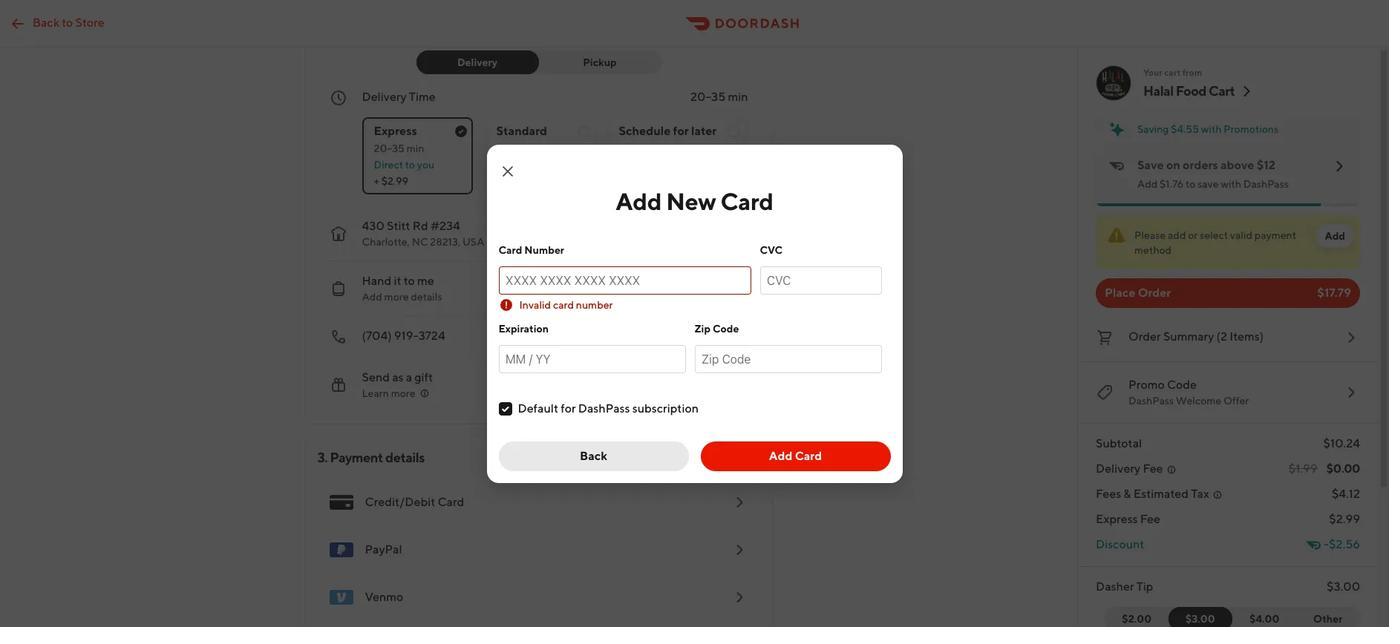 Task type: vqa. For each thing, say whether or not it's contained in the screenshot.
the valid
yes



Task type: locate. For each thing, give the bounding box(es) containing it.
0 vertical spatial with
[[1201, 123, 1222, 135]]

back to store button
[[0, 9, 113, 38]]

20–35 up later at the top of page
[[690, 90, 726, 104]]

express
[[374, 124, 417, 138], [1096, 512, 1138, 526]]

0 horizontal spatial 20–35
[[374, 143, 405, 154]]

direct
[[374, 159, 403, 171]]

2 horizontal spatial min
[[728, 90, 748, 104]]

1 vertical spatial $2.99
[[1329, 512, 1360, 526]]

back to store
[[33, 15, 104, 29]]

0 vertical spatial back
[[33, 15, 60, 29]]

order
[[1138, 286, 1171, 300], [1128, 330, 1161, 344]]

card inside add card 'button'
[[795, 449, 822, 463]]

code up 'welcome' in the right of the page
[[1167, 378, 1197, 392]]

menu containing credit/debit card
[[317, 479, 760, 627]]

for for later
[[673, 124, 689, 138]]

store
[[75, 15, 104, 29]]

0 horizontal spatial for
[[561, 401, 576, 415]]

details
[[411, 291, 442, 303], [385, 450, 425, 465]]

more
[[384, 291, 409, 303], [391, 388, 415, 399]]

payment
[[1255, 229, 1296, 241]]

food
[[1176, 83, 1206, 99]]

Pickup radio
[[530, 50, 661, 74]]

$2.99 down direct
[[381, 175, 408, 187]]

add inside hand it to me add more details
[[362, 291, 382, 303]]

for
[[673, 124, 689, 138], [561, 401, 576, 415]]

fee down fees & estimated
[[1140, 512, 1160, 526]]

2 add new payment method image from the top
[[730, 589, 748, 607]]

add new card
[[616, 187, 773, 215]]

0 vertical spatial $3.00
[[1327, 580, 1360, 594]]

a left 'time'
[[657, 143, 663, 154]]

for up 'time'
[[673, 124, 689, 138]]

$4.00
[[1250, 613, 1279, 625]]

add new payment method image up add new payment method icon
[[730, 494, 748, 512]]

1 horizontal spatial code
[[1167, 378, 1197, 392]]

please add or select valid payment method
[[1134, 229, 1296, 256]]

dashpass down '$12'
[[1243, 178, 1289, 190]]

dashpass for promo code dashpass welcome offer
[[1128, 395, 1174, 407]]

option group
[[362, 105, 748, 195]]

0 vertical spatial $2.99
[[381, 175, 408, 187]]

with
[[1201, 123, 1222, 135], [1221, 178, 1241, 190]]

halal food cart
[[1143, 83, 1235, 99]]

to inside save on orders above $12 add $1.76 to save with dashpass
[[1186, 178, 1195, 190]]

valid
[[1230, 229, 1252, 241]]

back for back
[[580, 449, 607, 463]]

subtotal
[[1096, 437, 1142, 451]]

0 vertical spatial for
[[673, 124, 689, 138]]

0 horizontal spatial code
[[713, 323, 739, 334]]

code right zip
[[713, 323, 739, 334]]

code for zip
[[713, 323, 739, 334]]

tip amount option group
[[1105, 607, 1360, 627]]

card
[[553, 299, 574, 311]]

1 vertical spatial for
[[561, 401, 576, 415]]

card number
[[499, 244, 564, 256]]

1 horizontal spatial delivery
[[457, 56, 497, 68]]

25–40 min
[[496, 143, 547, 154]]

delivery or pickup selector option group
[[416, 50, 661, 74]]

add inside add button
[[1325, 230, 1345, 242]]

20–35 min
[[690, 90, 748, 104]]

cart
[[1164, 67, 1181, 78]]

0 vertical spatial more
[[384, 291, 409, 303]]

1 vertical spatial details
[[385, 450, 425, 465]]

add inside add card 'button'
[[769, 449, 792, 463]]

min inside "20–35 min direct to you + $2.99"
[[407, 143, 424, 154]]

1 vertical spatial delivery
[[362, 90, 407, 104]]

1 vertical spatial express
[[1096, 512, 1138, 526]]

schedule for later
[[619, 124, 717, 138]]

tax
[[1191, 487, 1209, 501]]

venmo
[[365, 590, 403, 604]]

2 horizontal spatial delivery
[[1096, 462, 1140, 476]]

0 vertical spatial code
[[713, 323, 739, 334]]

min for 20–35 min
[[728, 90, 748, 104]]

3. payment
[[317, 450, 383, 465]]

to right it
[[404, 274, 415, 288]]

-$2.56
[[1324, 537, 1360, 552]]

offer
[[1223, 395, 1249, 407]]

$1.99
[[1289, 462, 1317, 476]]

$3.00 inside button
[[1185, 613, 1215, 625]]

cart
[[1209, 83, 1235, 99]]

28213,
[[430, 236, 461, 248]]

to
[[62, 15, 73, 29], [405, 159, 415, 171], [1186, 178, 1195, 190], [404, 274, 415, 288]]

1 horizontal spatial min
[[529, 143, 547, 154]]

1 vertical spatial add new payment method image
[[730, 589, 748, 607]]

2 vertical spatial delivery
[[1096, 462, 1140, 476]]

menu
[[317, 479, 760, 627]]

0 vertical spatial add new payment method image
[[730, 494, 748, 512]]

(2
[[1216, 330, 1227, 344]]

0 horizontal spatial express
[[374, 124, 417, 138]]

pickup
[[583, 56, 617, 68]]

to left save
[[1186, 178, 1195, 190]]

$4.12
[[1332, 487, 1360, 501]]

0 horizontal spatial $3.00
[[1185, 613, 1215, 625]]

1 vertical spatial fee
[[1140, 512, 1160, 526]]

20–35 up direct
[[374, 143, 405, 154]]

0 vertical spatial 20–35
[[690, 90, 726, 104]]

fees
[[1096, 487, 1121, 501]]

1 vertical spatial with
[[1221, 178, 1241, 190]]

saving $4.55 with promotions
[[1137, 123, 1278, 135]]

send
[[362, 370, 390, 385]]

add inside save on orders above $12 add $1.76 to save with dashpass
[[1137, 178, 1158, 190]]

for for dashpass
[[561, 401, 576, 415]]

1 vertical spatial a
[[406, 370, 412, 385]]

more down as on the left bottom of page
[[391, 388, 415, 399]]

dashpass down promo
[[1128, 395, 1174, 407]]

+
[[374, 175, 379, 187]]

number
[[524, 244, 564, 256]]

0 horizontal spatial dashpass
[[578, 401, 630, 415]]

1 horizontal spatial a
[[657, 143, 663, 154]]

#234
[[431, 219, 460, 233]]

$2.99 up $2.56
[[1329, 512, 1360, 526]]

subscription
[[632, 401, 699, 415]]

2 horizontal spatial dashpass
[[1243, 178, 1289, 190]]

1 horizontal spatial $3.00
[[1327, 580, 1360, 594]]

time
[[409, 90, 436, 104]]

promo
[[1128, 378, 1165, 392]]

min
[[728, 90, 748, 104], [407, 143, 424, 154], [529, 143, 547, 154]]

express down delivery time
[[374, 124, 417, 138]]

saving $4.55 with promotions button
[[1096, 119, 1360, 140]]

status containing please add or select valid payment method
[[1096, 215, 1360, 269]]

close add new card image
[[499, 162, 516, 180]]

0 horizontal spatial $2.99
[[381, 175, 408, 187]]

order right place
[[1138, 286, 1171, 300]]

details down me
[[411, 291, 442, 303]]

1 vertical spatial more
[[391, 388, 415, 399]]

add
[[1168, 229, 1186, 241]]

1 vertical spatial $3.00
[[1185, 613, 1215, 625]]

add new payment method image down add new payment method icon
[[730, 589, 748, 607]]

orders
[[1183, 158, 1218, 172]]

$3.00 up other button
[[1327, 580, 1360, 594]]

1 vertical spatial code
[[1167, 378, 1197, 392]]

1 horizontal spatial 20–35
[[690, 90, 726, 104]]

more down it
[[384, 291, 409, 303]]

add for add
[[1325, 230, 1345, 242]]

back down default for dashpass subscription
[[580, 449, 607, 463]]

back
[[33, 15, 60, 29], [580, 449, 607, 463]]

20–35 inside "20–35 min direct to you + $2.99"
[[374, 143, 405, 154]]

code inside promo code dashpass welcome offer
[[1167, 378, 1197, 392]]

1 vertical spatial back
[[580, 449, 607, 463]]

default
[[518, 401, 558, 415]]

1 horizontal spatial back
[[580, 449, 607, 463]]

zip code
[[695, 323, 739, 334]]

dashpass inside promo code dashpass welcome offer
[[1128, 395, 1174, 407]]

1 vertical spatial 20–35
[[374, 143, 405, 154]]

a right as on the left bottom of page
[[406, 370, 412, 385]]

add for add card
[[769, 449, 792, 463]]

you
[[417, 159, 434, 171]]

select
[[1200, 229, 1228, 241]]

to left the store
[[62, 15, 73, 29]]

more inside learn more button
[[391, 388, 415, 399]]

with down above
[[1221, 178, 1241, 190]]

dashpass up back button
[[578, 401, 630, 415]]

None radio
[[362, 117, 473, 195], [484, 117, 595, 195], [607, 117, 746, 195], [362, 117, 473, 195], [484, 117, 595, 195], [607, 117, 746, 195]]

option group containing express
[[362, 105, 748, 195]]

$1.76
[[1160, 178, 1184, 190]]

0 horizontal spatial back
[[33, 15, 60, 29]]

1 vertical spatial order
[[1128, 330, 1161, 344]]

hand
[[362, 274, 391, 288]]

0 horizontal spatial delivery
[[362, 90, 407, 104]]

0 vertical spatial express
[[374, 124, 417, 138]]

back button
[[499, 441, 689, 471]]

1 horizontal spatial dashpass
[[1128, 395, 1174, 407]]

a
[[657, 143, 663, 154], [406, 370, 412, 385]]

Delivery radio
[[416, 50, 539, 74]]

for inside option group
[[673, 124, 689, 138]]

20–35
[[690, 90, 726, 104], [374, 143, 405, 154]]

place order
[[1105, 286, 1171, 300]]

0 horizontal spatial min
[[407, 143, 424, 154]]

card
[[720, 187, 773, 215], [499, 244, 522, 256], [795, 449, 822, 463], [438, 495, 464, 509]]

to inside hand it to me add more details
[[404, 274, 415, 288]]

details up credit/debit
[[385, 450, 425, 465]]

1 horizontal spatial express
[[1096, 512, 1138, 526]]

1 add new payment method image from the top
[[730, 494, 748, 512]]

nc
[[412, 236, 428, 248]]

back left the store
[[33, 15, 60, 29]]

add new payment method image
[[730, 494, 748, 512], [730, 589, 748, 607]]

for right default
[[561, 401, 576, 415]]

$2.99
[[381, 175, 408, 187], [1329, 512, 1360, 526]]

0 vertical spatial delivery
[[457, 56, 497, 68]]

delivery
[[457, 56, 497, 68], [362, 90, 407, 104], [1096, 462, 1140, 476]]

status
[[1096, 215, 1360, 269]]

add new payment method image
[[730, 541, 748, 559]]

more inside hand it to me add more details
[[384, 291, 409, 303]]

1 horizontal spatial for
[[673, 124, 689, 138]]

saving
[[1137, 123, 1169, 135]]

fee
[[1143, 462, 1163, 476], [1140, 512, 1160, 526]]

min for 25–40 min
[[529, 143, 547, 154]]

to left you
[[405, 159, 415, 171]]

$3.00 right $2.00 button
[[1185, 613, 1215, 625]]

promotions
[[1224, 123, 1278, 135]]

with right $4.55
[[1201, 123, 1222, 135]]

from
[[1182, 67, 1202, 78]]

add for add new card
[[616, 187, 661, 215]]

$0.00
[[1326, 462, 1360, 476]]

order left 'summary'
[[1128, 330, 1161, 344]]

fee up estimated
[[1143, 462, 1163, 476]]

0 vertical spatial details
[[411, 291, 442, 303]]

learn
[[362, 388, 389, 399]]

1 horizontal spatial $2.99
[[1329, 512, 1360, 526]]

express up discount
[[1096, 512, 1138, 526]]



Task type: describe. For each thing, give the bounding box(es) containing it.
discount
[[1096, 537, 1144, 552]]

430 stitt rd #234 charlotte,  nc 28213,  usa
[[362, 219, 484, 248]]

order summary (2 items)
[[1128, 330, 1264, 344]]

me
[[417, 274, 434, 288]]

save
[[1137, 158, 1164, 172]]

your cart from
[[1143, 67, 1202, 78]]

3. payment details
[[317, 450, 425, 465]]

details inside hand it to me add more details
[[411, 291, 442, 303]]

$2.99 inside "20–35 min direct to you + $2.99"
[[381, 175, 408, 187]]

order summary (2 items) button
[[1096, 326, 1360, 350]]

summary
[[1163, 330, 1214, 344]]

3724
[[418, 329, 445, 343]]

0 vertical spatial a
[[657, 143, 663, 154]]

0 vertical spatial fee
[[1143, 462, 1163, 476]]

$2.00 button
[[1105, 607, 1178, 627]]

delivery time
[[362, 90, 436, 104]]

to inside "20–35 min direct to you + $2.99"
[[405, 159, 415, 171]]

0 vertical spatial order
[[1138, 286, 1171, 300]]

rd
[[413, 219, 428, 233]]

learn more button
[[362, 386, 430, 401]]

choose a time
[[619, 143, 686, 154]]

or
[[1188, 229, 1198, 241]]

hand it to me add more details
[[362, 274, 442, 303]]

place
[[1105, 286, 1135, 300]]

method
[[1134, 244, 1172, 256]]

25–40
[[496, 143, 527, 154]]

error image
[[500, 299, 512, 311]]

back for back to store
[[33, 15, 60, 29]]

halal food cart button
[[1143, 82, 1256, 100]]

later
[[691, 124, 717, 138]]

choose
[[619, 143, 655, 154]]

20–35 for 20–35 min
[[690, 90, 726, 104]]

20–35 min direct to you + $2.99
[[374, 143, 434, 187]]

(704) 919-3724
[[362, 329, 445, 343]]

$2.56
[[1329, 537, 1360, 552]]

$3.00 button
[[1168, 607, 1232, 627]]

(704)
[[362, 329, 392, 343]]

430
[[362, 219, 384, 233]]

add card
[[769, 449, 822, 463]]

cvc
[[760, 244, 783, 256]]

with inside button
[[1201, 123, 1222, 135]]

your
[[1143, 67, 1162, 78]]

code for promo
[[1167, 378, 1197, 392]]

credit/debit card
[[365, 495, 464, 509]]

please
[[1134, 229, 1166, 241]]

express for express fee
[[1096, 512, 1138, 526]]

&
[[1124, 487, 1131, 501]]

credit/debit
[[365, 495, 435, 509]]

0 horizontal spatial a
[[406, 370, 412, 385]]

$2.00
[[1122, 613, 1152, 625]]

invalid
[[519, 299, 551, 311]]

add new payment method image for venmo
[[730, 589, 748, 607]]

save
[[1198, 178, 1219, 190]]

tip
[[1136, 580, 1153, 594]]

default for dashpass subscription
[[518, 401, 699, 415]]

Other button
[[1296, 607, 1360, 627]]

as
[[392, 370, 403, 385]]

stitt
[[387, 219, 410, 233]]

welcome
[[1176, 395, 1221, 407]]

dashpass for default for dashpass subscription
[[578, 401, 630, 415]]

paypal
[[365, 543, 402, 557]]

gift
[[414, 370, 433, 385]]

zip
[[695, 323, 711, 334]]

add new payment method image for credit/debit card
[[730, 494, 748, 512]]

$12
[[1257, 158, 1275, 172]]

it
[[394, 274, 401, 288]]

halal
[[1143, 83, 1173, 99]]

919-
[[394, 329, 418, 343]]

above
[[1220, 158, 1254, 172]]

dashpass inside save on orders above $12 add $1.76 to save with dashpass
[[1243, 178, 1289, 190]]

Default for DashPass subscription checkbox
[[499, 402, 512, 415]]

to inside button
[[62, 15, 73, 29]]

20–35 for 20–35 min direct to you + $2.99
[[374, 143, 405, 154]]

delivery inside radio
[[457, 56, 497, 68]]

usa
[[463, 236, 484, 248]]

expiration
[[499, 323, 549, 334]]

add card button
[[700, 441, 891, 471]]

fees & estimated
[[1096, 487, 1189, 501]]

$17.79
[[1317, 286, 1351, 300]]

show menu image
[[329, 491, 353, 514]]

invalid card number
[[519, 299, 613, 311]]

$10.24
[[1323, 437, 1360, 451]]

order inside button
[[1128, 330, 1161, 344]]

express for express
[[374, 124, 417, 138]]

items)
[[1230, 330, 1264, 344]]

with inside save on orders above $12 add $1.76 to save with dashpass
[[1221, 178, 1241, 190]]

add button
[[1316, 224, 1354, 248]]

dasher tip
[[1096, 580, 1153, 594]]

min for 20–35 min direct to you + $2.99
[[407, 143, 424, 154]]

$4.00 button
[[1223, 607, 1297, 627]]

(704) 919-3724 button
[[317, 316, 748, 358]]

$4.55
[[1171, 123, 1199, 135]]

-
[[1324, 537, 1329, 552]]

new
[[666, 187, 716, 215]]



